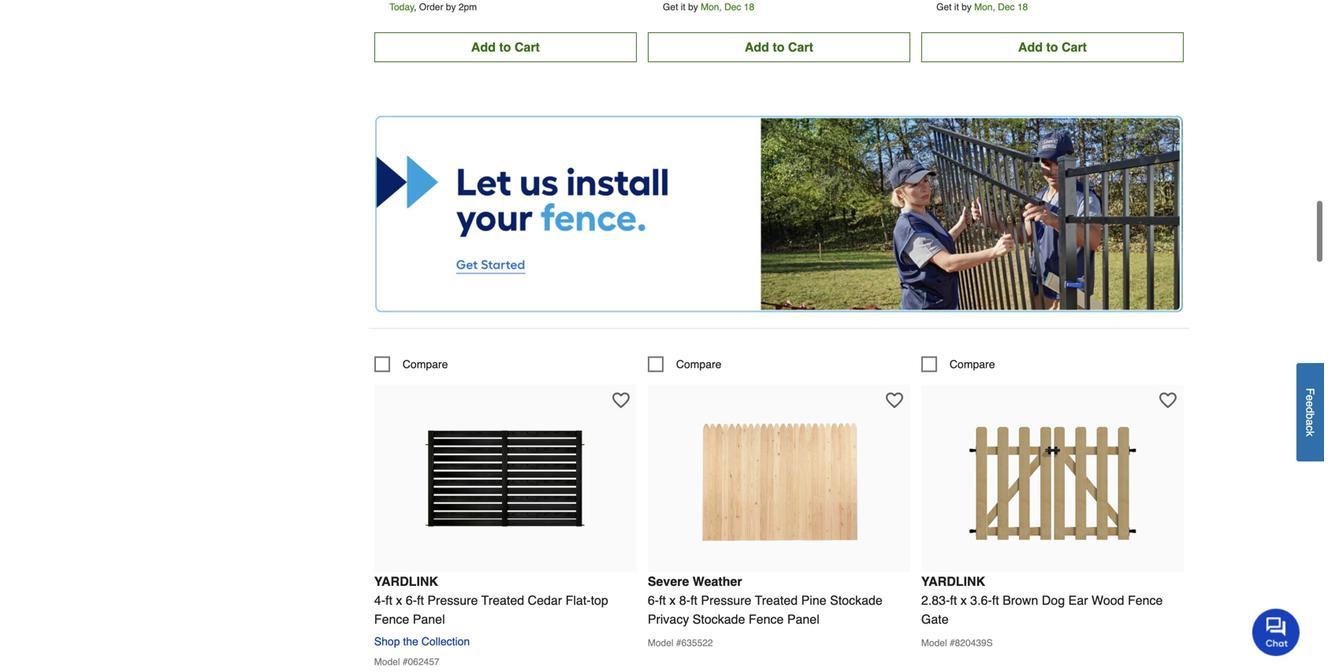Task type: vqa. For each thing, say whether or not it's contained in the screenshot.
the with
no



Task type: locate. For each thing, give the bounding box(es) containing it.
model
[[648, 638, 674, 649], [922, 638, 947, 649]]

order
[[419, 1, 444, 13]]

6- right 4-
[[406, 594, 417, 608]]

1 treated from the left
[[482, 594, 524, 608]]

1 horizontal spatial cart
[[788, 40, 814, 54]]

2 add to cart from the left
[[1019, 40, 1087, 54]]

1 6- from the left
[[406, 594, 417, 608]]

3 by from the left
[[962, 1, 972, 13]]

0 horizontal spatial dec
[[725, 1, 742, 13]]

1 to from the left
[[499, 40, 511, 54]]

to for second 'add to cart' button from the right
[[773, 40, 785, 54]]

it
[[681, 1, 686, 13], [955, 1, 959, 13]]

add
[[471, 40, 496, 54], [745, 40, 770, 54], [1019, 40, 1043, 54]]

x
[[396, 594, 402, 608], [670, 594, 676, 608], [961, 594, 967, 608]]

2 pressure from the left
[[701, 594, 752, 608]]

0 horizontal spatial stockade
[[693, 613, 746, 627]]

1 horizontal spatial 6-
[[648, 594, 659, 608]]

x left 8-
[[670, 594, 676, 608]]

2 horizontal spatial add to cart button
[[922, 32, 1184, 62]]

add inside today , order by 2pm add to cart
[[471, 40, 496, 54]]

0 horizontal spatial model
[[648, 638, 674, 649]]

1 horizontal spatial compare
[[676, 358, 722, 371]]

brown
[[1003, 594, 1039, 608]]

1 get it by mon, dec 18 from the left
[[663, 1, 755, 13]]

# down 2.83-
[[950, 638, 955, 649]]

0 horizontal spatial add to cart button
[[374, 32, 637, 62]]

yardlink 2.83-ft x 3.6-ft brown dog ear wood fence gate image
[[966, 393, 1140, 566]]

0 horizontal spatial add
[[471, 40, 496, 54]]

weather
[[693, 575, 742, 589]]

ft left 3.6-
[[950, 594, 957, 608]]

add to cart button
[[374, 32, 637, 62], [648, 32, 911, 62], [922, 32, 1184, 62]]

c
[[1305, 426, 1317, 432]]

add to cart for 1st 'add to cart' button from the right
[[1019, 40, 1087, 54]]

by
[[446, 1, 456, 13], [688, 1, 698, 13], [962, 1, 972, 13]]

0 horizontal spatial mon,
[[701, 1, 722, 13]]

0 horizontal spatial fence
[[374, 613, 409, 627]]

2 heart outline image from the left
[[886, 392, 904, 410]]

2 x from the left
[[670, 594, 676, 608]]

e
[[1305, 395, 1317, 402], [1305, 402, 1317, 408]]

compare for 50434228 element
[[676, 358, 722, 371]]

yardlink
[[374, 575, 438, 589], [922, 575, 986, 589]]

1 panel from the left
[[413, 613, 445, 627]]

ft right 4-
[[417, 594, 424, 608]]

6- up privacy
[[648, 594, 659, 608]]

1 horizontal spatial treated
[[755, 594, 798, 608]]

1 horizontal spatial it
[[955, 1, 959, 13]]

5013476755 element
[[374, 357, 448, 372]]

b
[[1305, 414, 1317, 420]]

panel inside yardlink 4-ft x 6-ft pressure treated cedar flat-top fence panel
[[413, 613, 445, 627]]

cart inside today , order by 2pm add to cart
[[515, 40, 540, 54]]

fence inside severe weather 6-ft x 8-ft pressure treated pine stockade privacy stockade fence panel
[[749, 613, 784, 627]]

# for privacy
[[676, 638, 682, 649]]

fence inside yardlink 4-ft x 6-ft pressure treated cedar flat-top fence panel
[[374, 613, 409, 627]]

2 get from the left
[[937, 1, 952, 13]]

fence
[[1128, 594, 1163, 608], [374, 613, 409, 627], [749, 613, 784, 627]]

get it by mon, dec 18
[[663, 1, 755, 13], [937, 1, 1028, 13]]

stockade up 635522
[[693, 613, 746, 627]]

1 horizontal spatial x
[[670, 594, 676, 608]]

3 to from the left
[[1047, 40, 1059, 54]]

2 horizontal spatial x
[[961, 594, 967, 608]]

1 horizontal spatial heart outline image
[[886, 392, 904, 410]]

3 x from the left
[[961, 594, 967, 608]]

4-
[[374, 594, 386, 608]]

panel
[[413, 613, 445, 627], [788, 613, 820, 627]]

1 vertical spatial stockade
[[693, 613, 746, 627]]

2 e from the top
[[1305, 402, 1317, 408]]

0 horizontal spatial 18
[[744, 1, 755, 13]]

1 horizontal spatial pressure
[[701, 594, 752, 608]]

1 dec from the left
[[725, 1, 742, 13]]

1 horizontal spatial #
[[950, 638, 955, 649]]

get
[[663, 1, 678, 13], [937, 1, 952, 13]]

1 horizontal spatial dec
[[998, 1, 1015, 13]]

2 model from the left
[[922, 638, 947, 649]]

1 horizontal spatial panel
[[788, 613, 820, 627]]

x inside yardlink 4-ft x 6-ft pressure treated cedar flat-top fence panel
[[396, 594, 402, 608]]

cart
[[515, 40, 540, 54], [788, 40, 814, 54], [1062, 40, 1087, 54]]

d
[[1305, 408, 1317, 414]]

#
[[676, 638, 682, 649], [950, 638, 955, 649]]

1 horizontal spatial add to cart button
[[648, 32, 911, 62]]

pressure
[[428, 594, 478, 608], [701, 594, 752, 608]]

1 add to cart from the left
[[745, 40, 814, 54]]

3 add from the left
[[1019, 40, 1043, 54]]

0 horizontal spatial treated
[[482, 594, 524, 608]]

panel up the shop the collection link
[[413, 613, 445, 627]]

yardlink for 6-
[[374, 575, 438, 589]]

chat invite button image
[[1253, 609, 1301, 657]]

to inside today , order by 2pm add to cart
[[499, 40, 511, 54]]

0 horizontal spatial x
[[396, 594, 402, 608]]

ft up privacy
[[659, 594, 666, 608]]

yardlink up 2.83-
[[922, 575, 986, 589]]

dec
[[725, 1, 742, 13], [998, 1, 1015, 13]]

6- inside yardlink 4-ft x 6-ft pressure treated cedar flat-top fence panel
[[406, 594, 417, 608]]

stockade right pine
[[830, 594, 883, 608]]

add to cart
[[745, 40, 814, 54], [1019, 40, 1087, 54]]

3 ft from the left
[[659, 594, 666, 608]]

# for gate
[[950, 638, 955, 649]]

ft down weather
[[691, 594, 698, 608]]

mon,
[[701, 1, 722, 13], [975, 1, 996, 13]]

2 horizontal spatial by
[[962, 1, 972, 13]]

1 heart outline image from the left
[[613, 392, 630, 410]]

yardlink up 4-
[[374, 575, 438, 589]]

yardlink 4-ft x 6-ft pressure treated cedar flat-top fence panel
[[374, 575, 609, 627]]

1 horizontal spatial to
[[773, 40, 785, 54]]

0 horizontal spatial pressure
[[428, 594, 478, 608]]

0 horizontal spatial to
[[499, 40, 511, 54]]

k
[[1305, 432, 1317, 437]]

0 horizontal spatial get
[[663, 1, 678, 13]]

2 panel from the left
[[788, 613, 820, 627]]

0 horizontal spatial get it by mon, dec 18
[[663, 1, 755, 13]]

1 compare from the left
[[403, 358, 448, 371]]

# down privacy
[[676, 638, 682, 649]]

to for 1st 'add to cart' button from the right
[[1047, 40, 1059, 54]]

ear
[[1069, 594, 1089, 608]]

ft left brown
[[993, 594, 1000, 608]]

1 x from the left
[[396, 594, 402, 608]]

collection
[[422, 636, 470, 648]]

1 mon, from the left
[[701, 1, 722, 13]]

1 yardlink from the left
[[374, 575, 438, 589]]

panel down pine
[[788, 613, 820, 627]]

model down gate on the bottom of page
[[922, 638, 947, 649]]

compare inside 5013476755 'element'
[[403, 358, 448, 371]]

0 horizontal spatial panel
[[413, 613, 445, 627]]

1 horizontal spatial 18
[[1018, 1, 1028, 13]]

2 18 from the left
[[1018, 1, 1028, 13]]

1 horizontal spatial get
[[937, 1, 952, 13]]

1 it from the left
[[681, 1, 686, 13]]

2 horizontal spatial compare
[[950, 358, 996, 371]]

x left 3.6-
[[961, 594, 967, 608]]

compare inside 50434228 element
[[676, 358, 722, 371]]

18
[[744, 1, 755, 13], [1018, 1, 1028, 13]]

e up d
[[1305, 395, 1317, 402]]

2 horizontal spatial to
[[1047, 40, 1059, 54]]

0 horizontal spatial compare
[[403, 358, 448, 371]]

1 get from the left
[[663, 1, 678, 13]]

pressure down weather
[[701, 594, 752, 608]]

x right 4-
[[396, 594, 402, 608]]

2 # from the left
[[950, 638, 955, 649]]

6-
[[406, 594, 417, 608], [648, 594, 659, 608]]

1 horizontal spatial add to cart
[[1019, 40, 1087, 54]]

1 horizontal spatial fence
[[749, 613, 784, 627]]

2 horizontal spatial fence
[[1128, 594, 1163, 608]]

1 horizontal spatial by
[[688, 1, 698, 13]]

to
[[499, 40, 511, 54], [773, 40, 785, 54], [1047, 40, 1059, 54]]

stockade
[[830, 594, 883, 608], [693, 613, 746, 627]]

2 dec from the left
[[998, 1, 1015, 13]]

2 treated from the left
[[755, 594, 798, 608]]

model # 635522
[[648, 638, 713, 649]]

severe weather 6-ft x 8-ft pressure treated pine stockade privacy stockade fence panel image
[[693, 393, 866, 566]]

panel inside severe weather 6-ft x 8-ft pressure treated pine stockade privacy stockade fence panel
[[788, 613, 820, 627]]

1 ft from the left
[[386, 594, 393, 608]]

yardlink 2.83-ft x 3.6-ft brown dog ear wood fence gate
[[922, 575, 1163, 627]]

0 horizontal spatial add to cart
[[745, 40, 814, 54]]

0 vertical spatial stockade
[[830, 594, 883, 608]]

0 horizontal spatial #
[[676, 638, 682, 649]]

0 horizontal spatial 6-
[[406, 594, 417, 608]]

6 ft from the left
[[993, 594, 1000, 608]]

1 horizontal spatial add
[[745, 40, 770, 54]]

2 yardlink from the left
[[922, 575, 986, 589]]

shop the collection
[[374, 636, 470, 648]]

0 horizontal spatial it
[[681, 1, 686, 13]]

1 add from the left
[[471, 40, 496, 54]]

dog
[[1042, 594, 1065, 608]]

3 compare from the left
[[950, 358, 996, 371]]

1 by from the left
[[446, 1, 456, 13]]

ft up shop
[[386, 594, 393, 608]]

2pm
[[459, 1, 477, 13]]

1 horizontal spatial model
[[922, 638, 947, 649]]

5000241093 element
[[922, 357, 996, 372]]

yardlink inside yardlink 4-ft x 6-ft pressure treated cedar flat-top fence panel
[[374, 575, 438, 589]]

1 pressure from the left
[[428, 594, 478, 608]]

0 horizontal spatial yardlink
[[374, 575, 438, 589]]

2 6- from the left
[[648, 594, 659, 608]]

820439s
[[955, 638, 993, 649]]

3 add to cart button from the left
[[922, 32, 1184, 62]]

1 model from the left
[[648, 638, 674, 649]]

1 cart from the left
[[515, 40, 540, 54]]

3.6-
[[971, 594, 993, 608]]

e up the b
[[1305, 402, 1317, 408]]

0 horizontal spatial heart outline image
[[613, 392, 630, 410]]

yardlink inside yardlink 2.83-ft x 3.6-ft brown dog ear wood fence gate
[[922, 575, 986, 589]]

heart outline image
[[613, 392, 630, 410], [886, 392, 904, 410]]

treated left pine
[[755, 594, 798, 608]]

compare
[[403, 358, 448, 371], [676, 358, 722, 371], [950, 358, 996, 371]]

pressure inside yardlink 4-ft x 6-ft pressure treated cedar flat-top fence panel
[[428, 594, 478, 608]]

treated
[[482, 594, 524, 608], [755, 594, 798, 608]]

0 horizontal spatial cart
[[515, 40, 540, 54]]

pressure up collection
[[428, 594, 478, 608]]

2 horizontal spatial add
[[1019, 40, 1043, 54]]

ft
[[386, 594, 393, 608], [417, 594, 424, 608], [659, 594, 666, 608], [691, 594, 698, 608], [950, 594, 957, 608], [993, 594, 1000, 608]]

model down privacy
[[648, 638, 674, 649]]

1 horizontal spatial mon,
[[975, 1, 996, 13]]

1 horizontal spatial get it by mon, dec 18
[[937, 1, 1028, 13]]

2 horizontal spatial cart
[[1062, 40, 1087, 54]]

x inside severe weather 6-ft x 8-ft pressure treated pine stockade privacy stockade fence panel
[[670, 594, 676, 608]]

x inside yardlink 2.83-ft x 3.6-ft brown dog ear wood fence gate
[[961, 594, 967, 608]]

2 to from the left
[[773, 40, 785, 54]]

2 compare from the left
[[676, 358, 722, 371]]

treated left the 'cedar'
[[482, 594, 524, 608]]

heart outline image
[[1160, 392, 1177, 410]]

2.83-
[[922, 594, 950, 608]]

f
[[1305, 389, 1317, 395]]

1 # from the left
[[676, 638, 682, 649]]

0 horizontal spatial by
[[446, 1, 456, 13]]

1 horizontal spatial yardlink
[[922, 575, 986, 589]]

compare inside 5000241093 element
[[950, 358, 996, 371]]

8-
[[680, 594, 691, 608]]



Task type: describe. For each thing, give the bounding box(es) containing it.
x for 4-
[[396, 594, 402, 608]]

shop the collection link
[[374, 636, 476, 648]]

x for 2.83-
[[961, 594, 967, 608]]

1 e from the top
[[1305, 395, 1317, 402]]

fence inside yardlink 2.83-ft x 3.6-ft brown dog ear wood fence gate
[[1128, 594, 1163, 608]]

2 cart from the left
[[788, 40, 814, 54]]

pine
[[802, 594, 827, 608]]

1 add to cart button from the left
[[374, 32, 637, 62]]

635522
[[682, 638, 713, 649]]

yardlink 4-ft x 6-ft pressure treated cedar flat-top fence panel image
[[419, 393, 592, 566]]

wood
[[1092, 594, 1125, 608]]

6- inside severe weather 6-ft x 8-ft pressure treated pine stockade privacy stockade fence panel
[[648, 594, 659, 608]]

yardlink for 3.6-
[[922, 575, 986, 589]]

compare for 5000241093 element
[[950, 358, 996, 371]]

f e e d b a c k button
[[1297, 364, 1325, 462]]

let us install your fence. get started. image
[[375, 116, 1184, 313]]

5 ft from the left
[[950, 594, 957, 608]]

today
[[390, 1, 414, 13]]

compare for 5013476755 'element'
[[403, 358, 448, 371]]

50434228 element
[[648, 357, 722, 372]]

2 ft from the left
[[417, 594, 424, 608]]

4 ft from the left
[[691, 594, 698, 608]]

f e e d b a c k
[[1305, 389, 1317, 437]]

top
[[591, 594, 609, 608]]

privacy
[[648, 613, 689, 627]]

2 add from the left
[[745, 40, 770, 54]]

2 add to cart button from the left
[[648, 32, 911, 62]]

2 it from the left
[[955, 1, 959, 13]]

1 18 from the left
[[744, 1, 755, 13]]

2 get it by mon, dec 18 from the left
[[937, 1, 1028, 13]]

model for 2.83-ft x 3.6-ft brown dog ear wood fence gate
[[922, 638, 947, 649]]

shop
[[374, 636, 400, 648]]

severe weather 6-ft x 8-ft pressure treated pine stockade privacy stockade fence panel
[[648, 575, 883, 627]]

1 horizontal spatial stockade
[[830, 594, 883, 608]]

,
[[414, 1, 417, 13]]

model for 6-ft x 8-ft pressure treated pine stockade privacy stockade fence panel
[[648, 638, 674, 649]]

a
[[1305, 420, 1317, 426]]

flat-
[[566, 594, 591, 608]]

by inside today , order by 2pm add to cart
[[446, 1, 456, 13]]

3 cart from the left
[[1062, 40, 1087, 54]]

add to cart for second 'add to cart' button from the right
[[745, 40, 814, 54]]

gate
[[922, 613, 949, 627]]

the
[[403, 636, 419, 648]]

treated inside yardlink 4-ft x 6-ft pressure treated cedar flat-top fence panel
[[482, 594, 524, 608]]

treated inside severe weather 6-ft x 8-ft pressure treated pine stockade privacy stockade fence panel
[[755, 594, 798, 608]]

today , order by 2pm add to cart
[[390, 1, 540, 54]]

severe
[[648, 575, 689, 589]]

pressure inside severe weather 6-ft x 8-ft pressure treated pine stockade privacy stockade fence panel
[[701, 594, 752, 608]]

2 mon, from the left
[[975, 1, 996, 13]]

2 by from the left
[[688, 1, 698, 13]]

cedar
[[528, 594, 562, 608]]

model # 820439s
[[922, 638, 993, 649]]



